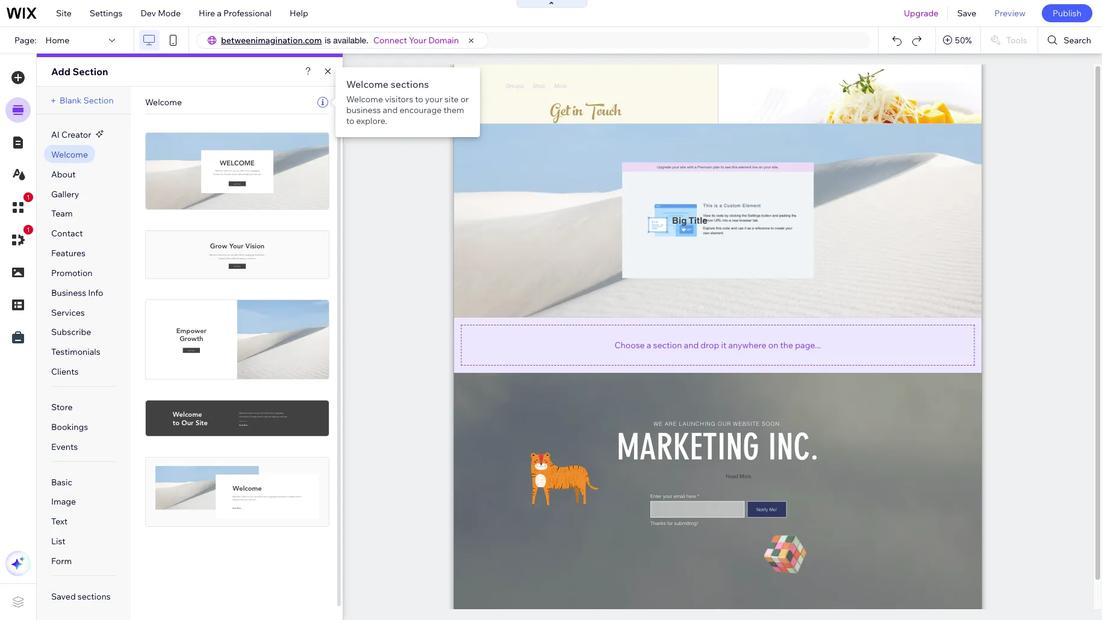 Task type: describe. For each thing, give the bounding box(es) containing it.
tools
[[1006, 35, 1027, 46]]

the
[[780, 340, 793, 351]]

list
[[51, 537, 65, 547]]

and inside welcome sections welcome visitors to your site or business and encourage them to explore.
[[383, 105, 398, 116]]

your
[[409, 35, 427, 46]]

hire
[[199, 8, 215, 19]]

is
[[325, 36, 331, 45]]

betweenimagination.com
[[221, 35, 322, 46]]

business info
[[51, 288, 103, 299]]

gallery
[[51, 189, 79, 200]]

anywhere
[[728, 340, 766, 351]]

home
[[46, 35, 69, 46]]

a for professional
[[217, 8, 222, 19]]

section for blank section
[[83, 95, 114, 106]]

1 vertical spatial and
[[684, 340, 699, 351]]

search button
[[1038, 27, 1102, 54]]

1 for 2nd "1" button from the bottom
[[26, 194, 30, 201]]

section for add section
[[73, 66, 108, 78]]

1 for 1st "1" button from the bottom
[[26, 226, 30, 234]]

connect
[[373, 35, 407, 46]]

save button
[[948, 0, 985, 26]]

add
[[51, 66, 70, 78]]

available.
[[333, 36, 368, 45]]

team
[[51, 209, 73, 219]]

or
[[460, 94, 469, 105]]

subscribe
[[51, 327, 91, 338]]

contact
[[51, 228, 83, 239]]

hire a professional
[[199, 8, 272, 19]]

on
[[768, 340, 778, 351]]

sections for saved
[[78, 592, 111, 603]]

settings
[[90, 8, 123, 19]]

choose
[[615, 340, 645, 351]]

saved sections
[[51, 592, 111, 603]]

50%
[[955, 35, 972, 46]]

publish
[[1053, 8, 1082, 19]]

store
[[51, 402, 73, 413]]

visitors
[[385, 94, 413, 105]]

50% button
[[936, 27, 980, 54]]

mode
[[158, 8, 181, 19]]

clients
[[51, 367, 79, 378]]

creator
[[61, 129, 91, 140]]

preview button
[[985, 0, 1035, 26]]

1 1 button from the top
[[5, 193, 33, 220]]



Task type: locate. For each thing, give the bounding box(es) containing it.
1 vertical spatial sections
[[78, 592, 111, 603]]

0 vertical spatial to
[[415, 94, 423, 105]]

welcome
[[346, 78, 388, 90], [346, 94, 383, 105], [145, 97, 182, 108], [51, 149, 88, 160]]

0 horizontal spatial a
[[217, 8, 222, 19]]

1 button left the team
[[5, 193, 33, 220]]

explore.
[[356, 116, 387, 126]]

upgrade
[[904, 8, 938, 19]]

section
[[653, 340, 682, 351]]

1 left contact
[[26, 226, 30, 234]]

add section
[[51, 66, 108, 78]]

image
[[51, 497, 76, 508]]

help
[[290, 8, 308, 19]]

0 horizontal spatial sections
[[78, 592, 111, 603]]

0 vertical spatial sections
[[391, 78, 429, 90]]

1 horizontal spatial to
[[415, 94, 423, 105]]

a right 'hire'
[[217, 8, 222, 19]]

them
[[443, 105, 464, 116]]

page...
[[795, 340, 821, 351]]

section
[[73, 66, 108, 78], [83, 95, 114, 106]]

1 1 from the top
[[26, 194, 30, 201]]

text
[[51, 517, 68, 528]]

publish button
[[1042, 4, 1092, 22]]

to
[[415, 94, 423, 105], [346, 116, 354, 126]]

ai creator
[[51, 129, 91, 140]]

sections right the saved
[[78, 592, 111, 603]]

2 1 button from the top
[[5, 225, 33, 253]]

site
[[56, 8, 72, 19]]

1 vertical spatial section
[[83, 95, 114, 106]]

a left section
[[647, 340, 651, 351]]

0 vertical spatial 1
[[26, 194, 30, 201]]

your
[[425, 94, 443, 105]]

1 vertical spatial a
[[647, 340, 651, 351]]

and
[[383, 105, 398, 116], [684, 340, 699, 351]]

basic
[[51, 477, 72, 488]]

search
[[1064, 35, 1091, 46]]

professional
[[223, 8, 272, 19]]

preview
[[994, 8, 1025, 19]]

1
[[26, 194, 30, 201], [26, 226, 30, 234]]

2 1 from the top
[[26, 226, 30, 234]]

0 horizontal spatial to
[[346, 116, 354, 126]]

welcome sections welcome visitors to your site or business and encourage them to explore.
[[346, 78, 469, 126]]

sections inside welcome sections welcome visitors to your site or business and encourage them to explore.
[[391, 78, 429, 90]]

saved
[[51, 592, 76, 603]]

1 button
[[5, 193, 33, 220], [5, 225, 33, 253]]

1 vertical spatial 1
[[26, 226, 30, 234]]

form
[[51, 556, 72, 567]]

1 vertical spatial to
[[346, 116, 354, 126]]

1 horizontal spatial and
[[684, 340, 699, 351]]

0 vertical spatial section
[[73, 66, 108, 78]]

ai
[[51, 129, 60, 140]]

0 horizontal spatial and
[[383, 105, 398, 116]]

sections up visitors
[[391, 78, 429, 90]]

section right blank
[[83, 95, 114, 106]]

business
[[346, 105, 381, 116]]

a for section
[[647, 340, 651, 351]]

site
[[444, 94, 459, 105]]

1 horizontal spatial a
[[647, 340, 651, 351]]

blank
[[60, 95, 82, 106]]

section up blank section
[[73, 66, 108, 78]]

events
[[51, 442, 78, 453]]

1 vertical spatial 1 button
[[5, 225, 33, 253]]

services
[[51, 307, 85, 318]]

to left the explore.
[[346, 116, 354, 126]]

1 button left contact
[[5, 225, 33, 253]]

is available. connect your domain
[[325, 35, 459, 46]]

save
[[957, 8, 976, 19]]

about
[[51, 169, 76, 180]]

sections for welcome
[[391, 78, 429, 90]]

dev
[[141, 8, 156, 19]]

domain
[[428, 35, 459, 46]]

1 horizontal spatial sections
[[391, 78, 429, 90]]

to left your
[[415, 94, 423, 105]]

a
[[217, 8, 222, 19], [647, 340, 651, 351]]

0 vertical spatial a
[[217, 8, 222, 19]]

dev mode
[[141, 8, 181, 19]]

1 left gallery
[[26, 194, 30, 201]]

0 vertical spatial and
[[383, 105, 398, 116]]

and right business
[[383, 105, 398, 116]]

choose a section and drop it anywhere on the page...
[[615, 340, 821, 351]]

0 vertical spatial 1 button
[[5, 193, 33, 220]]

drop
[[701, 340, 719, 351]]

bookings
[[51, 422, 88, 433]]

tools button
[[981, 27, 1038, 54]]

it
[[721, 340, 726, 351]]

promotion
[[51, 268, 93, 279]]

and left drop
[[684, 340, 699, 351]]

encourage
[[399, 105, 442, 116]]

sections
[[391, 78, 429, 90], [78, 592, 111, 603]]

info
[[88, 288, 103, 299]]

blank section
[[60, 95, 114, 106]]

testimonials
[[51, 347, 100, 358]]

business
[[51, 288, 86, 299]]

features
[[51, 248, 85, 259]]



Task type: vqa. For each thing, say whether or not it's contained in the screenshot.
Basic
yes



